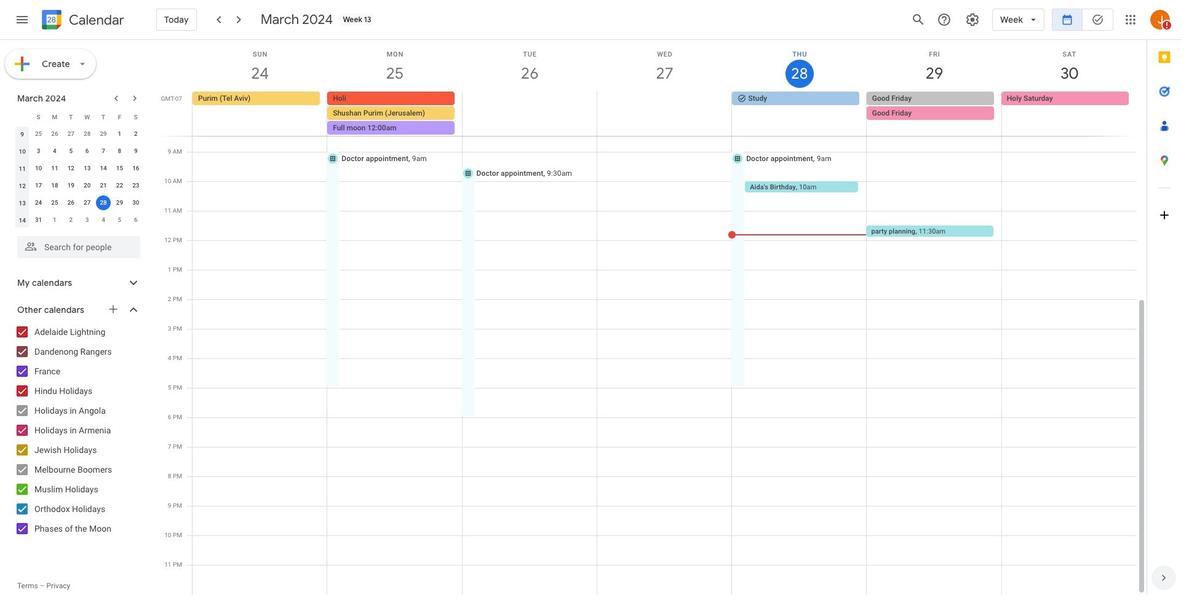 Task type: locate. For each thing, give the bounding box(es) containing it.
cell
[[328, 92, 463, 136], [462, 92, 597, 136], [597, 92, 732, 136], [867, 92, 1002, 136], [95, 195, 112, 212]]

23 element
[[129, 179, 143, 193]]

april 2 element
[[64, 213, 78, 228]]

column header
[[14, 108, 30, 126]]

31 element
[[31, 213, 46, 228]]

april 3 element
[[80, 213, 95, 228]]

april 1 element
[[47, 213, 62, 228]]

2 element
[[129, 127, 143, 142]]

26 element
[[64, 196, 78, 211]]

4 element
[[47, 144, 62, 159]]

18 element
[[47, 179, 62, 193]]

None search field
[[0, 231, 153, 259]]

main drawer image
[[15, 12, 30, 27]]

Search for people text field
[[25, 236, 133, 259]]

february 26 element
[[47, 127, 62, 142]]

17 element
[[31, 179, 46, 193]]

row group inside march 2024 grid
[[14, 126, 144, 229]]

march 2024 grid
[[12, 108, 144, 229]]

row group
[[14, 126, 144, 229]]

cell inside march 2024 grid
[[95, 195, 112, 212]]

13 element
[[80, 161, 95, 176]]

24 element
[[31, 196, 46, 211]]

12 element
[[64, 161, 78, 176]]

april 4 element
[[96, 213, 111, 228]]

february 28 element
[[80, 127, 95, 142]]

30 element
[[129, 196, 143, 211]]

tab list
[[1148, 40, 1182, 561]]

grid
[[158, 40, 1147, 596]]

row
[[187, 92, 1147, 136], [14, 108, 144, 126], [14, 126, 144, 143], [14, 143, 144, 160], [14, 160, 144, 177], [14, 177, 144, 195], [14, 195, 144, 212], [14, 212, 144, 229]]

14 element
[[96, 161, 111, 176]]

february 27 element
[[64, 127, 78, 142]]

15 element
[[112, 161, 127, 176]]

3 element
[[31, 144, 46, 159]]

9 element
[[129, 144, 143, 159]]

april 5 element
[[112, 213, 127, 228]]

heading
[[66, 13, 124, 27]]

february 25 element
[[31, 127, 46, 142]]

22 element
[[112, 179, 127, 193]]

6 element
[[80, 144, 95, 159]]



Task type: describe. For each thing, give the bounding box(es) containing it.
other calendars list
[[2, 323, 153, 539]]

settings menu image
[[966, 12, 981, 27]]

heading inside calendar element
[[66, 13, 124, 27]]

column header inside march 2024 grid
[[14, 108, 30, 126]]

add other calendars image
[[107, 303, 119, 316]]

28, today element
[[96, 196, 111, 211]]

27 element
[[80, 196, 95, 211]]

29 element
[[112, 196, 127, 211]]

21 element
[[96, 179, 111, 193]]

16 element
[[129, 161, 143, 176]]

5 element
[[64, 144, 78, 159]]

10 element
[[31, 161, 46, 176]]

11 element
[[47, 161, 62, 176]]

25 element
[[47, 196, 62, 211]]

20 element
[[80, 179, 95, 193]]

19 element
[[64, 179, 78, 193]]

february 29 element
[[96, 127, 111, 142]]

7 element
[[96, 144, 111, 159]]

calendar element
[[39, 7, 124, 34]]

1 element
[[112, 127, 127, 142]]

april 6 element
[[129, 213, 143, 228]]

8 element
[[112, 144, 127, 159]]



Task type: vqa. For each thing, say whether or not it's contained in the screenshot.
"April 3" ELEMENT
yes



